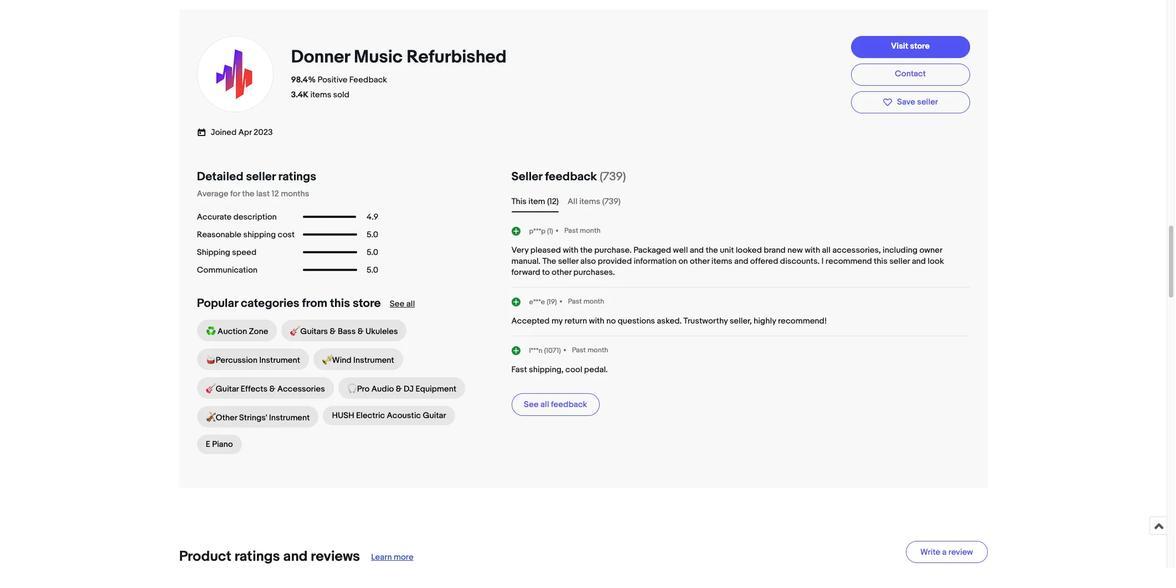 Task type: describe. For each thing, give the bounding box(es) containing it.
seller inside button
[[918, 97, 938, 107]]

pleased
[[531, 246, 561, 256]]

0 horizontal spatial the
[[242, 189, 254, 200]]

write
[[921, 548, 941, 558]]

all
[[568, 197, 578, 207]]

pedal.
[[584, 365, 608, 376]]

donner music refurbished link
[[291, 46, 511, 68]]

past for with
[[565, 227, 579, 235]]

strings'
[[239, 413, 267, 424]]

items inside "very pleased with the purchase. packaged well and the unit looked brand new with all accessories, including owner manual. the seller also provided information on other items and offered discounts. i recommend this seller and look forward to other purchases."
[[712, 257, 733, 267]]

this item (12)
[[512, 197, 559, 207]]

look
[[928, 257, 944, 267]]

p***p (1)
[[529, 227, 553, 236]]

brand
[[764, 246, 786, 256]]

1 vertical spatial ratings
[[235, 549, 280, 566]]

forward
[[512, 268, 541, 278]]

purchases.
[[574, 268, 615, 278]]

last
[[256, 189, 270, 200]]

on
[[679, 257, 688, 267]]

🥁percussion instrument link
[[197, 349, 309, 371]]

🎸guitars
[[291, 327, 328, 338]]

description
[[233, 212, 277, 223]]

and down "looked"
[[735, 257, 749, 267]]

acoustic
[[387, 411, 421, 422]]

🎺wind
[[322, 356, 352, 366]]

tab list containing this item (12)
[[512, 196, 970, 208]]

seller,
[[730, 316, 752, 327]]

2 horizontal spatial the
[[706, 246, 718, 256]]

3 5.0 from the top
[[367, 265, 379, 276]]

& inside the 🎸guitar effects & accessories 'link'
[[269, 385, 276, 395]]

🥁percussion instrument
[[206, 356, 300, 366]]

🎸guitars & bass & ukuleles
[[291, 327, 398, 338]]

packaged
[[634, 246, 671, 256]]

1 vertical spatial this
[[330, 297, 350, 311]]

see all feedback link
[[512, 394, 600, 417]]

accessories,
[[833, 246, 881, 256]]

highly
[[754, 316, 776, 327]]

seller up last
[[246, 170, 276, 185]]

categories
[[241, 297, 300, 311]]

a
[[943, 548, 947, 558]]

see for see all feedback
[[524, 400, 539, 411]]

visit store link
[[851, 36, 970, 58]]

no
[[607, 316, 616, 327]]

months
[[281, 189, 309, 200]]

save seller
[[897, 97, 938, 107]]

ukuleles
[[366, 327, 398, 338]]

music
[[354, 46, 403, 68]]

seller
[[512, 170, 543, 185]]

also
[[581, 257, 596, 267]]

and right well
[[690, 246, 704, 256]]

see all
[[390, 299, 415, 310]]

effects
[[241, 385, 268, 395]]

e piano link
[[197, 436, 242, 455]]

0 vertical spatial ratings
[[278, 170, 316, 185]]

l***n
[[529, 347, 543, 356]]

average
[[197, 189, 228, 200]]

& left the bass at left bottom
[[330, 327, 336, 338]]

recommend!
[[778, 316, 827, 327]]

accepted my return with no questions asked. trustworthy seller, highly recommend!
[[512, 316, 827, 327]]

joined
[[211, 127, 237, 138]]

1 horizontal spatial items
[[580, 197, 601, 207]]

provided
[[598, 257, 632, 267]]

auction
[[218, 327, 247, 338]]

month for purchase.
[[580, 227, 601, 235]]

cost
[[278, 230, 295, 240]]

(1)
[[547, 227, 553, 236]]

all inside "very pleased with the purchase. packaged well and the unit looked brand new with all accessories, including owner manual. the seller also provided information on other items and offered discounts. i recommend this seller and look forward to other purchases."
[[822, 246, 831, 256]]

hush
[[332, 411, 354, 422]]

hush electric acoustic guitar link
[[323, 407, 455, 426]]

🎸guitar effects & accessories
[[206, 385, 325, 395]]

sold
[[333, 90, 350, 100]]

shipping
[[197, 247, 230, 258]]

shipping speed
[[197, 247, 257, 258]]

past for return
[[568, 297, 582, 306]]

my
[[552, 316, 563, 327]]

including
[[883, 246, 918, 256]]

manual.
[[512, 257, 541, 267]]

(12)
[[547, 197, 559, 207]]

i
[[822, 257, 824, 267]]

new
[[788, 246, 803, 256]]

(1071)
[[544, 347, 561, 356]]

& inside 🎧pro audio & dj equipment link
[[396, 385, 402, 395]]

seller right 'the'
[[558, 257, 579, 267]]

🎻other strings' instrument link
[[197, 407, 319, 428]]

98.4%
[[291, 75, 316, 85]]

p***p
[[529, 227, 546, 236]]

month for no
[[584, 297, 604, 306]]

accessories
[[277, 385, 325, 395]]

donner
[[291, 46, 350, 68]]

bass
[[338, 327, 356, 338]]

(19)
[[547, 298, 557, 307]]

write a review link
[[906, 542, 988, 564]]

items inside 98.4% positive feedback 3.4k items sold
[[310, 90, 331, 100]]



Task type: locate. For each thing, give the bounding box(es) containing it.
month up pedal.
[[588, 346, 609, 355]]

all items (739)
[[568, 197, 621, 207]]

2 vertical spatial month
[[588, 346, 609, 355]]

1 vertical spatial month
[[584, 297, 604, 306]]

with left no
[[589, 316, 605, 327]]

feedback
[[545, 170, 597, 185], [551, 400, 587, 411]]

the up "also"
[[580, 246, 593, 256]]

1 horizontal spatial the
[[580, 246, 593, 256]]

& left dj
[[396, 385, 402, 395]]

donner music refurbished image
[[196, 35, 274, 113]]

donner music refurbished
[[291, 46, 507, 68]]

instrument for 🥁percussion instrument
[[259, 356, 300, 366]]

1 vertical spatial past month
[[568, 297, 604, 306]]

questions
[[618, 316, 655, 327]]

item
[[529, 197, 545, 207]]

hush electric acoustic guitar
[[332, 411, 446, 422]]

& right the bass at left bottom
[[358, 327, 364, 338]]

looked
[[736, 246, 762, 256]]

month down all items (739)
[[580, 227, 601, 235]]

guitar
[[423, 411, 446, 422]]

1 horizontal spatial all
[[541, 400, 549, 411]]

review
[[949, 548, 973, 558]]

text__icon wrapper image
[[197, 127, 211, 137]]

this
[[512, 197, 527, 207]]

past for cool
[[572, 346, 586, 355]]

save
[[897, 97, 916, 107]]

instrument down the ukuleles
[[354, 356, 394, 366]]

98.4% positive feedback 3.4k items sold
[[291, 75, 387, 100]]

asked.
[[657, 316, 682, 327]]

0 horizontal spatial other
[[552, 268, 572, 278]]

reviews
[[311, 549, 360, 566]]

electric
[[356, 411, 385, 422]]

recommend
[[826, 257, 872, 267]]

the right for
[[242, 189, 254, 200]]

past month down all
[[565, 227, 601, 235]]

🎻other
[[206, 413, 237, 424]]

2 horizontal spatial all
[[822, 246, 831, 256]]

2 vertical spatial 5.0
[[367, 265, 379, 276]]

seller down including
[[890, 257, 910, 267]]

(739) for all items (739)
[[602, 197, 621, 207]]

month up return
[[584, 297, 604, 306]]

🎧pro audio & dj equipment
[[347, 385, 457, 395]]

see all feedback
[[524, 400, 587, 411]]

from
[[302, 297, 327, 311]]

1 vertical spatial (739)
[[602, 197, 621, 207]]

very pleased with the purchase. packaged well and the unit looked brand new with all accessories, including owner manual. the seller also provided information on other items and offered discounts. i recommend this seller and look forward to other purchases.
[[512, 246, 944, 278]]

visit
[[891, 41, 909, 52]]

1 vertical spatial past
[[568, 297, 582, 306]]

ratings right the product
[[235, 549, 280, 566]]

other right the to
[[552, 268, 572, 278]]

past month for pedal.
[[572, 346, 609, 355]]

1 vertical spatial see
[[524, 400, 539, 411]]

store up the ukuleles
[[353, 297, 381, 311]]

the left unit
[[706, 246, 718, 256]]

(739) for seller feedback (739)
[[600, 170, 626, 185]]

0 vertical spatial see
[[390, 299, 405, 310]]

instrument for 🎺wind instrument
[[354, 356, 394, 366]]

and down owner on the top right of page
[[912, 257, 926, 267]]

l***n (1071)
[[529, 347, 561, 356]]

items down unit
[[712, 257, 733, 267]]

purchase.
[[595, 246, 632, 256]]

0 horizontal spatial see
[[390, 299, 405, 310]]

product ratings and reviews
[[179, 549, 360, 566]]

1 vertical spatial 5.0
[[367, 247, 379, 258]]

accurate description
[[197, 212, 277, 223]]

write a review
[[921, 548, 973, 558]]

0 horizontal spatial store
[[353, 297, 381, 311]]

contact
[[895, 69, 926, 79]]

see all link
[[390, 299, 415, 310]]

🎻other strings' instrument
[[206, 413, 310, 424]]

1 vertical spatial feedback
[[551, 400, 587, 411]]

past month up return
[[568, 297, 604, 306]]

see up the ukuleles
[[390, 299, 405, 310]]

items down positive
[[310, 90, 331, 100]]

trustworthy
[[684, 316, 728, 327]]

all for see all
[[407, 299, 415, 310]]

0 horizontal spatial all
[[407, 299, 415, 310]]

month
[[580, 227, 601, 235], [584, 297, 604, 306], [588, 346, 609, 355]]

store right visit in the right of the page
[[910, 41, 930, 52]]

e***e (19)
[[529, 298, 557, 307]]

🎺wind instrument
[[322, 356, 394, 366]]

seller
[[918, 97, 938, 107], [246, 170, 276, 185], [558, 257, 579, 267], [890, 257, 910, 267]]

average for the last 12 months
[[197, 189, 309, 200]]

past up cool in the left bottom of the page
[[572, 346, 586, 355]]

0 vertical spatial (739)
[[600, 170, 626, 185]]

1 horizontal spatial with
[[589, 316, 605, 327]]

& right effects
[[269, 385, 276, 395]]

other right on
[[690, 257, 710, 267]]

2 vertical spatial items
[[712, 257, 733, 267]]

0 horizontal spatial with
[[563, 246, 579, 256]]

past month up pedal.
[[572, 346, 609, 355]]

past up return
[[568, 297, 582, 306]]

1 horizontal spatial this
[[874, 257, 888, 267]]

🎧pro audio & dj equipment link
[[338, 378, 465, 400]]

and left the reviews
[[283, 549, 308, 566]]

past month for with
[[568, 297, 604, 306]]

0 vertical spatial store
[[910, 41, 930, 52]]

information
[[634, 257, 677, 267]]

1 horizontal spatial see
[[524, 400, 539, 411]]

0 horizontal spatial items
[[310, 90, 331, 100]]

0 vertical spatial month
[[580, 227, 601, 235]]

2 vertical spatial past month
[[572, 346, 609, 355]]

(739) right all
[[602, 197, 621, 207]]

past
[[565, 227, 579, 235], [568, 297, 582, 306], [572, 346, 586, 355]]

0 vertical spatial past
[[565, 227, 579, 235]]

this inside "very pleased with the purchase. packaged well and the unit looked brand new with all accessories, including owner manual. the seller also provided information on other items and offered discounts. i recommend this seller and look forward to other purchases."
[[874, 257, 888, 267]]

popular
[[197, 297, 238, 311]]

1 vertical spatial store
[[353, 297, 381, 311]]

2 horizontal spatial with
[[805, 246, 821, 256]]

instrument down "accessories"
[[269, 413, 310, 424]]

apr
[[239, 127, 252, 138]]

1 horizontal spatial store
[[910, 41, 930, 52]]

5.0 for shipping
[[367, 230, 379, 240]]

see
[[390, 299, 405, 310], [524, 400, 539, 411]]

1 5.0 from the top
[[367, 230, 379, 240]]

speed
[[232, 247, 257, 258]]

1 vertical spatial items
[[580, 197, 601, 207]]

(739)
[[600, 170, 626, 185], [602, 197, 621, 207]]

refurbished
[[407, 46, 507, 68]]

zone
[[249, 327, 268, 338]]

0 vertical spatial past month
[[565, 227, 601, 235]]

🎸guitars & bass & ukuleles link
[[282, 320, 407, 342]]

the
[[543, 257, 556, 267]]

5.0 for speed
[[367, 247, 379, 258]]

with right 'pleased'
[[563, 246, 579, 256]]

past month for the
[[565, 227, 601, 235]]

e
[[206, 440, 210, 451]]

tab list
[[512, 196, 970, 208]]

♻️ auction zone
[[206, 327, 268, 338]]

with up discounts.
[[805, 246, 821, 256]]

product
[[179, 549, 231, 566]]

owner
[[920, 246, 943, 256]]

and
[[690, 246, 704, 256], [735, 257, 749, 267], [912, 257, 926, 267], [283, 549, 308, 566]]

all for see all feedback
[[541, 400, 549, 411]]

see down fast
[[524, 400, 539, 411]]

0 vertical spatial all
[[822, 246, 831, 256]]

feedback up all
[[545, 170, 597, 185]]

2 vertical spatial all
[[541, 400, 549, 411]]

1 vertical spatial other
[[552, 268, 572, 278]]

1 horizontal spatial other
[[690, 257, 710, 267]]

joined apr 2023
[[211, 127, 273, 138]]

offered
[[751, 257, 779, 267]]

ratings up months
[[278, 170, 316, 185]]

this down including
[[874, 257, 888, 267]]

past right (1)
[[565, 227, 579, 235]]

2 5.0 from the top
[[367, 247, 379, 258]]

see for see all
[[390, 299, 405, 310]]

learn
[[371, 553, 392, 564]]

visit store
[[891, 41, 930, 52]]

return
[[565, 316, 587, 327]]

instrument up the 🎸guitar effects & accessories 'link'
[[259, 356, 300, 366]]

with
[[563, 246, 579, 256], [805, 246, 821, 256], [589, 316, 605, 327]]

contact link
[[851, 64, 970, 86]]

0 vertical spatial this
[[874, 257, 888, 267]]

shipping,
[[529, 365, 564, 376]]

3.4k
[[291, 90, 309, 100]]

1 vertical spatial all
[[407, 299, 415, 310]]

other
[[690, 257, 710, 267], [552, 268, 572, 278]]

feedback down cool in the left bottom of the page
[[551, 400, 587, 411]]

0 vertical spatial 5.0
[[367, 230, 379, 240]]

past month
[[565, 227, 601, 235], [568, 297, 604, 306], [572, 346, 609, 355]]

positive
[[318, 75, 348, 85]]

equipment
[[416, 385, 457, 395]]

0 vertical spatial items
[[310, 90, 331, 100]]

0 vertical spatial other
[[690, 257, 710, 267]]

learn more
[[371, 553, 414, 564]]

e piano
[[206, 440, 233, 451]]

2023
[[254, 127, 273, 138]]

well
[[673, 246, 688, 256]]

shipping
[[243, 230, 276, 240]]

accurate
[[197, 212, 232, 223]]

2 vertical spatial past
[[572, 346, 586, 355]]

items right all
[[580, 197, 601, 207]]

(739) up all items (739)
[[600, 170, 626, 185]]

0 horizontal spatial this
[[330, 297, 350, 311]]

2 horizontal spatial items
[[712, 257, 733, 267]]

seller right save
[[918, 97, 938, 107]]

items
[[310, 90, 331, 100], [580, 197, 601, 207], [712, 257, 733, 267]]

0 vertical spatial feedback
[[545, 170, 597, 185]]

this right from
[[330, 297, 350, 311]]

communication
[[197, 265, 258, 276]]



Task type: vqa. For each thing, say whether or not it's contained in the screenshot.
the seller
yes



